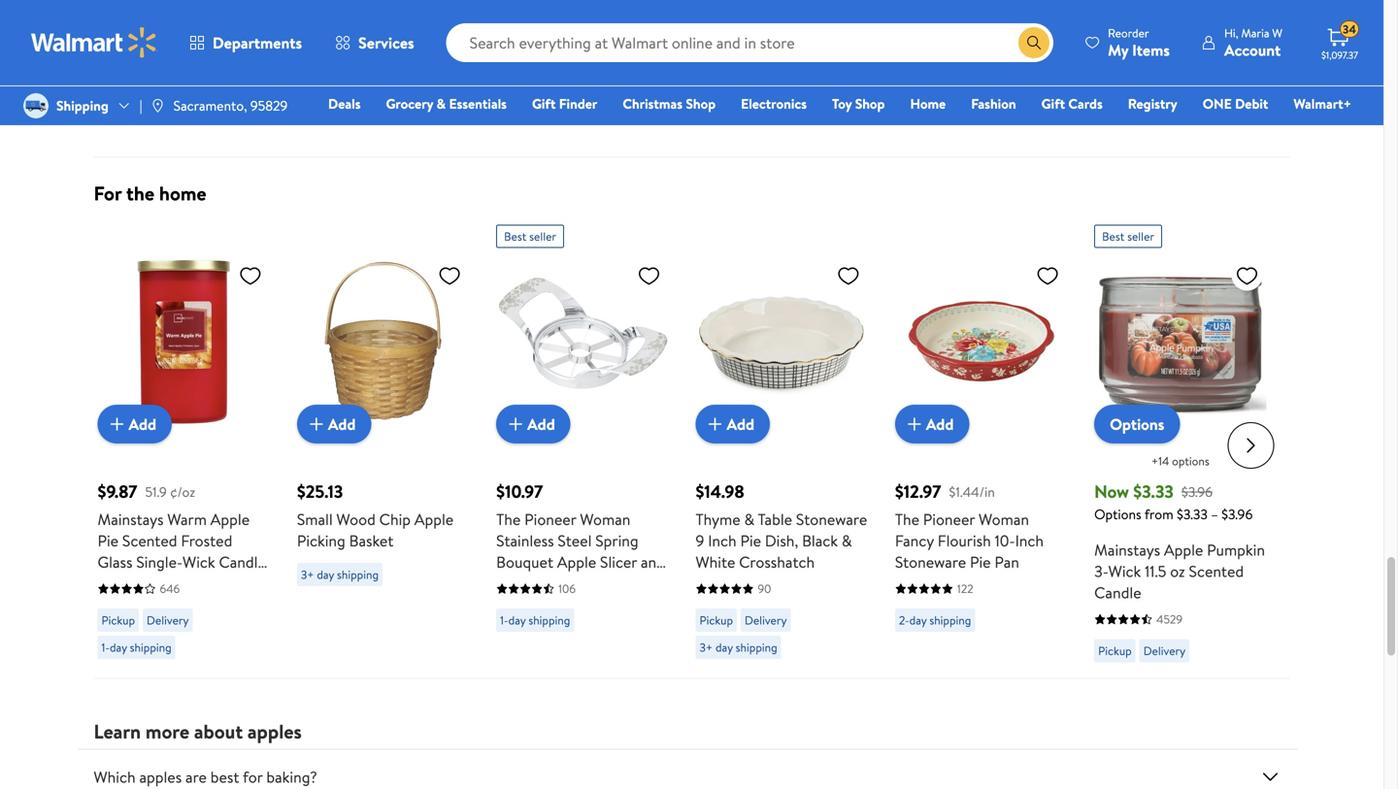 Task type: vqa. For each thing, say whether or not it's contained in the screenshot.
THE "DELIVERY TO AUSTIN, 78704"
no



Task type: locate. For each thing, give the bounding box(es) containing it.
10-
[[995, 530, 1016, 552]]

add up 51.9
[[129, 414, 156, 435]]

Walmart Site-Wide search field
[[446, 23, 1054, 62]]

0 vertical spatial 10
[[1048, 0, 1062, 12]]

oz inside $9.87 51.9 ¢/oz mainstays warm apple pie scented frosted glass single-wick candle, 19 oz
[[115, 573, 130, 594]]

 image for shipping
[[23, 93, 49, 118]]

the pioneer woman stainless steel spring bouquet apple slicer and corer, silver image
[[496, 256, 669, 428]]

glass
[[98, 552, 133, 573]]

$10.97 the pioneer woman stainless steel spring bouquet apple slicer and corer, silver
[[496, 480, 665, 594]]

warm
[[167, 509, 207, 530]]

stoneware right table
[[796, 509, 868, 530]]

guaranteed for apple
[[965, 0, 1044, 12]]

cider,
[[580, 0, 620, 12], [181, 8, 221, 29], [402, 8, 442, 29]]

apple up the my
[[1095, 12, 1134, 34]]

the inside $10.97 the pioneer woman stainless steel spring bouquet apple slicer and corer, silver
[[496, 509, 521, 530]]

cider, inside flavored apple cider, half gallon
[[402, 8, 442, 29]]

freshness up the reorder
[[1095, 0, 1161, 12]]

0 horizontal spatial add to cart image
[[305, 413, 328, 436]]

2-
[[899, 612, 910, 629]]

$3.33 up from
[[1134, 480, 1174, 504]]

add up $14.98
[[727, 414, 755, 435]]

2 pioneer from the left
[[923, 509, 975, 530]]

delivery down "services" dropdown button
[[346, 90, 388, 107]]

add to cart image up $14.98
[[704, 413, 727, 436]]

2 guaranteed from the left
[[965, 0, 1044, 12]]

pie left dish,
[[741, 530, 762, 552]]

stoneware inside $12.97 $1.44/in the pioneer woman fancy flourish 10-inch stoneware pie pan
[[895, 552, 967, 573]]

seller
[[529, 228, 557, 245], [1128, 228, 1155, 245]]

home
[[159, 180, 207, 207]]

product group containing fresh apple cider, half gallon
[[98, 0, 270, 149]]

1 horizontal spatial 10
[[1048, 0, 1062, 12]]

3+
[[500, 73, 514, 90], [301, 567, 314, 583], [700, 640, 713, 656]]

sacramento,
[[173, 96, 247, 115]]

4
[[737, 34, 746, 55]]

1 horizontal spatial mainstays
[[1095, 540, 1161, 561]]

2 seller from the left
[[1128, 228, 1155, 245]]

1 add button from the left
[[98, 405, 172, 444]]

0 horizontal spatial gallon
[[98, 29, 141, 51]]

black
[[802, 530, 838, 552]]

& left table
[[744, 509, 755, 530]]

woman up slicer
[[580, 509, 631, 530]]

delivery down 4529
[[1144, 643, 1186, 659]]

about
[[194, 718, 243, 745]]

add button up $10.97
[[496, 405, 571, 444]]

apple right warm
[[211, 509, 250, 530]]

1 woman from the left
[[580, 509, 631, 530]]

now $3.33 $3.96 options from $3.33 – $3.96
[[1095, 480, 1253, 524]]

cider, inside the "fresh apple cider, half gallon"
[[181, 8, 221, 29]]

3+ day shipping
[[500, 73, 578, 90], [301, 567, 379, 583], [700, 640, 778, 656]]

0 horizontal spatial best
[[504, 228, 527, 245]]

home link
[[902, 93, 955, 114]]

131
[[957, 63, 971, 79]]

3+ day shipping up gift finder
[[500, 73, 578, 90]]

1 vertical spatial 10
[[696, 34, 710, 55]]

from
[[1145, 505, 1174, 524]]

0 horizontal spatial wick
[[183, 552, 215, 573]]

add button up $25.13
[[297, 405, 371, 444]]

1 horizontal spatial 1-
[[500, 612, 509, 629]]

1 vertical spatial 1-day shipping
[[101, 640, 172, 656]]

1 horizontal spatial  image
[[150, 98, 166, 114]]

0 vertical spatial $3.96
[[1182, 482, 1213, 501]]

0 horizontal spatial freshness
[[696, 0, 762, 12]]

basket
[[349, 530, 394, 552]]

2 vertical spatial 3+
[[700, 640, 713, 656]]

1 best from the left
[[504, 228, 527, 245]]

1- down "corer,"
[[500, 612, 509, 629]]

apple right chip
[[415, 509, 454, 530]]

¢/oz
[[170, 482, 195, 501]]

apple up "services"
[[359, 8, 398, 29]]

next slide for product carousel list image
[[1228, 423, 1275, 469]]

oz, left 1
[[1019, 12, 1038, 34]]

1 horizontal spatial pioneer
[[923, 509, 975, 530]]

best seller
[[504, 228, 557, 245], [1103, 228, 1155, 245]]

which apples are best for baking? image
[[1259, 766, 1283, 789]]

2 inch from the left
[[1016, 530, 1044, 552]]

3 freshness from the left
[[1095, 0, 1161, 12]]

1 horizontal spatial count
[[895, 34, 937, 55]]

count up 187
[[750, 34, 792, 55]]

add to cart image for $14.98
[[704, 413, 727, 436]]

scented inside $9.87 51.9 ¢/oz mainstays warm apple pie scented frosted glass single-wick candle, 19 oz
[[122, 530, 177, 552]]

apple inside mainstays apple pumpkin 3-wick 11.5 oz scented candle
[[1164, 540, 1204, 561]]

1 horizontal spatial seller
[[1128, 228, 1155, 245]]

2 the from the left
[[895, 509, 920, 530]]

shipping down 122
[[930, 612, 972, 629]]

frosted
[[181, 530, 232, 552]]

product group containing fresh apple cider, 128 fl oz
[[496, 0, 669, 149]]

1 add to cart image from the left
[[105, 413, 129, 436]]

 image for sacramento, 95829
[[150, 98, 166, 114]]

stoneware inside '$14.98 thyme & table stoneware 9 inch pie dish, black & white crosshatch'
[[796, 509, 868, 530]]

0 horizontal spatial best seller
[[504, 228, 557, 245]]

1 inch from the left
[[708, 530, 737, 552]]

guaranteed up 'hi,'
[[1164, 0, 1243, 12]]

0 horizontal spatial add to cart image
[[105, 413, 129, 436]]

steel
[[558, 530, 592, 552]]

1 horizontal spatial $3.33
[[1177, 505, 1208, 524]]

oz, left the 4
[[714, 34, 733, 55]]

2 horizontal spatial freshness
[[1095, 0, 1161, 12]]

1 horizontal spatial cider,
[[402, 8, 442, 29]]

1 horizontal spatial freshness
[[895, 0, 961, 12]]

1 gift from the left
[[532, 94, 556, 113]]

freshness inside freshness guaranteed 10 inch apple pie, 39 oz, 1 count 131
[[895, 0, 961, 12]]

2 freshness from the left
[[895, 0, 961, 12]]

1 horizontal spatial shop
[[855, 94, 885, 113]]

inch right 9 on the bottom of the page
[[708, 530, 737, 552]]

wick left 11.5 at the bottom of the page
[[1109, 561, 1141, 582]]

add to cart image
[[305, 413, 328, 436], [704, 413, 727, 436], [903, 413, 926, 436]]

delivery down '646'
[[147, 612, 189, 629]]

oz up essentials in the top of the page
[[496, 12, 511, 34]]

stoneware up 122
[[895, 552, 967, 573]]

1 vertical spatial scented
[[1189, 561, 1244, 582]]

1 horizontal spatial 3+ day shipping
[[500, 73, 578, 90]]

for the home
[[94, 180, 207, 207]]

 image left shipping
[[23, 93, 49, 118]]

half for flavored apple cider, half gallon
[[297, 29, 325, 51]]

candle
[[1095, 582, 1142, 604]]

1-day shipping down '646'
[[101, 640, 172, 656]]

gallon up |
[[98, 29, 141, 51]]

pioneer
[[525, 509, 576, 530], [923, 509, 975, 530]]

scented for $9.87
[[122, 530, 177, 552]]

0 horizontal spatial seller
[[529, 228, 557, 245]]

thyme & table stoneware 9 inch pie dish, black & white crosshatch image
[[696, 256, 868, 428]]

guaranteed inside freshness guaranteed 10 inch apple pie, 39 oz, 1 count 131
[[965, 0, 1044, 12]]

add button for $12.97
[[895, 405, 970, 444]]

4 add button from the left
[[696, 405, 770, 444]]

best seller for $10.97
[[504, 228, 557, 245]]

2 gallon from the left
[[329, 29, 372, 51]]

0 vertical spatial apples
[[248, 718, 302, 745]]

0 horizontal spatial gift
[[532, 94, 556, 113]]

1 vertical spatial stoneware
[[895, 552, 967, 573]]

one debit link
[[1194, 93, 1278, 114]]

51.9
[[145, 482, 167, 501]]

shipping down 106
[[529, 612, 570, 629]]

2 best seller from the left
[[1103, 228, 1155, 245]]

1 vertical spatial $3.96
[[1222, 505, 1253, 524]]

122
[[957, 581, 974, 597]]

0 vertical spatial scented
[[122, 530, 177, 552]]

apple up |
[[138, 8, 177, 29]]

product group containing flavored apple cider, half gallon
[[297, 0, 469, 149]]

2 horizontal spatial pie
[[970, 552, 991, 573]]

4 add from the left
[[727, 414, 755, 435]]

shop inside "link"
[[686, 94, 716, 113]]

1 horizontal spatial the
[[895, 509, 920, 530]]

0 horizontal spatial stoneware
[[796, 509, 868, 530]]

1 horizontal spatial oz,
[[1019, 12, 1038, 34]]

half for fresh apple cider, half gallon
[[225, 8, 253, 29]]

$3.96 up the –
[[1182, 482, 1213, 501]]

add to cart image up $12.97
[[903, 413, 926, 436]]

gallon for fresh
[[98, 29, 141, 51]]

2 best from the left
[[1103, 228, 1125, 245]]

fashion link
[[963, 93, 1025, 114]]

$3.33
[[1134, 480, 1174, 504], [1177, 505, 1208, 524]]

fresh for fresh apple cider, half gallon
[[98, 8, 134, 29]]

1 add from the left
[[129, 414, 156, 435]]

the pioneer woman fancy flourish 10-inch stoneware pie pan image
[[895, 256, 1068, 428]]

0 horizontal spatial half
[[225, 8, 253, 29]]

0 horizontal spatial pioneer
[[525, 509, 576, 530]]

add to cart image for the pioneer woman stainless steel spring bouquet apple slicer and corer, silver image
[[504, 413, 528, 436]]

1 horizontal spatial best seller
[[1103, 228, 1155, 245]]

shop for christmas shop
[[686, 94, 716, 113]]

wick down warm
[[183, 552, 215, 573]]

half inside the "fresh apple cider, half gallon"
[[225, 8, 253, 29]]

fl
[[649, 0, 659, 12]]

inch right flourish
[[1016, 530, 1044, 552]]

woman
[[580, 509, 631, 530], [979, 509, 1030, 530]]

1 pioneer from the left
[[525, 509, 576, 530]]

best for +14 options
[[1103, 228, 1125, 245]]

apple inside $25.13 small wood chip apple picking basket
[[415, 509, 454, 530]]

1- down 19
[[101, 640, 110, 656]]

services button
[[319, 19, 431, 66]]

gallon inside the "fresh apple cider, half gallon"
[[98, 29, 141, 51]]

2 add to cart image from the left
[[704, 413, 727, 436]]

wood
[[337, 509, 376, 530]]

product group containing $9.87
[[98, 217, 270, 671]]

day down fancy
[[910, 612, 927, 629]]

2 add button from the left
[[297, 405, 371, 444]]

walmart image
[[31, 27, 157, 58]]

freshness guaranteed apple turnover pastries, 10 oz, 4 count 187
[[696, 0, 857, 79]]

departments
[[213, 32, 302, 53]]

$3.33 left the –
[[1177, 505, 1208, 524]]

0 horizontal spatial mainstays
[[98, 509, 164, 530]]

0 horizontal spatial  image
[[23, 93, 49, 118]]

add for $12.97
[[926, 414, 954, 435]]

3+ day shipping down 90
[[700, 640, 778, 656]]

gift left finder
[[532, 94, 556, 113]]

0 horizontal spatial 3+ day shipping
[[301, 567, 379, 583]]

add to cart image
[[105, 413, 129, 436], [504, 413, 528, 436]]

day up gift finder link
[[516, 73, 534, 90]]

freshness up the 4
[[696, 0, 762, 12]]

christmas shop
[[623, 94, 716, 113]]

cards
[[1069, 94, 1103, 113]]

0 horizontal spatial $3.33
[[1134, 480, 1174, 504]]

3+ up essentials in the top of the page
[[500, 73, 514, 90]]

apple inside $10.97 the pioneer woman stainless steel spring bouquet apple slicer and corer, silver
[[557, 552, 597, 573]]

product group containing freshness guaranteed 10 inch apple pie, 39 oz, 1 count
[[895, 0, 1068, 149]]

which apples are best for baking?
[[94, 767, 317, 788]]

1 horizontal spatial best
[[1103, 228, 1125, 245]]

0 horizontal spatial count
[[750, 34, 792, 55]]

cider, left 128
[[580, 0, 620, 12]]

reorder
[[1108, 25, 1150, 41]]

product group containing freshness guaranteed apple turnover pastries, 10 oz, 4 count
[[696, 0, 868, 149]]

0 vertical spatial 1-
[[500, 612, 509, 629]]

baking?
[[266, 767, 317, 788]]

0 horizontal spatial cider,
[[181, 8, 221, 29]]

apples left are
[[139, 767, 182, 788]]

half inside flavored apple cider, half gallon
[[297, 29, 325, 51]]

product group
[[98, 0, 270, 149], [297, 0, 469, 149], [496, 0, 669, 149], [696, 0, 868, 149], [895, 0, 1068, 149], [1095, 0, 1267, 149], [98, 217, 270, 671], [297, 217, 469, 671], [496, 217, 669, 671], [696, 217, 868, 671], [895, 217, 1068, 671], [1095, 217, 1267, 671]]

10 inside "freshness guaranteed apple turnover pastries, 10 oz, 4 count 187"
[[696, 34, 710, 55]]

add button up the $9.87
[[98, 405, 172, 444]]

cider, for fresh apple cider, half gallon
[[181, 8, 221, 29]]

1 horizontal spatial gallon
[[329, 29, 372, 51]]

pie up 19
[[98, 530, 119, 552]]

0 horizontal spatial oz,
[[714, 34, 733, 55]]

freshness inside "freshness guaranteed apple fritters, 6 count, 15 oz 586"
[[1095, 0, 1161, 12]]

0 horizontal spatial &
[[437, 94, 446, 113]]

15
[[1095, 34, 1108, 55]]

0 horizontal spatial pie
[[98, 530, 119, 552]]

options
[[1110, 414, 1165, 435], [1095, 505, 1142, 524]]

count
[[750, 34, 792, 55], [895, 34, 937, 55]]

add to favorites list, mainstays apple pumpkin 3-wick 11.5 oz scented candle image
[[1236, 264, 1259, 288]]

& right black
[[842, 530, 852, 552]]

add button up $14.98
[[696, 405, 770, 444]]

the down $10.97
[[496, 509, 521, 530]]

silver
[[543, 573, 580, 594]]

departments button
[[173, 19, 319, 66]]

$9.87
[[98, 480, 137, 504]]

pie inside $9.87 51.9 ¢/oz mainstays warm apple pie scented frosted glass single-wick candle, 19 oz
[[98, 530, 119, 552]]

1 horizontal spatial add to cart image
[[504, 413, 528, 436]]

apples up the baking?
[[248, 718, 302, 745]]

0 horizontal spatial inch
[[708, 530, 737, 552]]

pie left 'pan' at right
[[970, 552, 991, 573]]

0 horizontal spatial 3+
[[301, 567, 314, 583]]

0 vertical spatial mainstays
[[98, 509, 164, 530]]

apple inside freshness guaranteed 10 inch apple pie, 39 oz, 1 count 131
[[927, 12, 966, 34]]

1 horizontal spatial 3+
[[500, 73, 514, 90]]

half
[[225, 8, 253, 29], [297, 29, 325, 51]]

1 guaranteed from the left
[[766, 0, 845, 12]]

learn
[[94, 718, 141, 745]]

0 horizontal spatial 1-
[[101, 640, 110, 656]]

seller for +14 options
[[1128, 228, 1155, 245]]

search icon image
[[1027, 35, 1042, 51]]

single-
[[136, 552, 183, 573]]

guaranteed inside "freshness guaranteed apple turnover pastries, 10 oz, 4 count 187"
[[766, 0, 845, 12]]

add to cart image for $25.13
[[305, 413, 328, 436]]

scented inside mainstays apple pumpkin 3-wick 11.5 oz scented candle
[[1189, 561, 1244, 582]]

1 horizontal spatial stoneware
[[895, 552, 967, 573]]

1 horizontal spatial inch
[[1016, 530, 1044, 552]]

2 gift from the left
[[1042, 94, 1066, 113]]

$12.97 $1.44/in the pioneer woman fancy flourish 10-inch stoneware pie pan
[[895, 480, 1044, 573]]

scented down 51.9
[[122, 530, 177, 552]]

freshness
[[696, 0, 762, 12], [895, 0, 961, 12], [1095, 0, 1161, 12]]

day down the white
[[716, 640, 733, 656]]

gift inside 'link'
[[1042, 94, 1066, 113]]

mainstays apple pumpkin 3-wick 11.5 oz scented candle image
[[1095, 256, 1267, 428]]

add to cart image up the $9.87
[[105, 413, 129, 436]]

guaranteed for pastries,
[[766, 0, 845, 12]]

1 best seller from the left
[[504, 228, 557, 245]]

pastries,
[[801, 12, 857, 34]]

oz
[[496, 12, 511, 34], [1112, 34, 1127, 55], [1171, 561, 1186, 582], [115, 573, 130, 594]]

0 vertical spatial options
[[1110, 414, 1165, 435]]

delivery down 90
[[745, 612, 787, 629]]

cider, for fresh apple cider, 128 fl oz
[[580, 0, 620, 12]]

1 gallon from the left
[[98, 29, 141, 51]]

bouquet
[[496, 552, 554, 573]]

106
[[559, 581, 576, 597]]

oz right 19
[[115, 573, 130, 594]]

1 the from the left
[[496, 509, 521, 530]]

1 horizontal spatial 1-day shipping
[[500, 612, 570, 629]]

pie inside $12.97 $1.44/in the pioneer woman fancy flourish 10-inch stoneware pie pan
[[970, 552, 991, 573]]

1-
[[500, 612, 509, 629], [101, 640, 110, 656]]

10 left the 4
[[696, 34, 710, 55]]

add up $12.97
[[926, 414, 954, 435]]

grocery
[[386, 94, 433, 113]]

1 horizontal spatial woman
[[979, 509, 1030, 530]]

count up 'home'
[[895, 34, 937, 55]]

oz right 15 at the top
[[1112, 34, 1127, 55]]

freshness for inch
[[895, 0, 961, 12]]

2 horizontal spatial add to cart image
[[903, 413, 926, 436]]

5 add from the left
[[926, 414, 954, 435]]

fresh for fresh apple cider, 128 fl oz
[[496, 0, 533, 12]]

 image right |
[[150, 98, 166, 114]]

 image
[[23, 93, 49, 118], [150, 98, 166, 114]]

add up $25.13
[[328, 414, 356, 435]]

1 horizontal spatial wick
[[1109, 561, 1141, 582]]

toy shop
[[832, 94, 885, 113]]

woman down $1.44/in
[[979, 509, 1030, 530]]

inch
[[895, 12, 923, 34]]

guaranteed inside "freshness guaranteed apple fritters, 6 count, 15 oz 586"
[[1164, 0, 1243, 12]]

guaranteed up search icon
[[965, 0, 1044, 12]]

cider, up departments
[[181, 8, 221, 29]]

1 add to cart image from the left
[[305, 413, 328, 436]]

oz right 11.5 at the bottom of the page
[[1171, 561, 1186, 582]]

0 vertical spatial stoneware
[[796, 509, 868, 530]]

cider, up "services"
[[402, 8, 442, 29]]

1 horizontal spatial add to cart image
[[704, 413, 727, 436]]

0 horizontal spatial scented
[[122, 530, 177, 552]]

0 horizontal spatial apples
[[139, 767, 182, 788]]

1 horizontal spatial scented
[[1189, 561, 1244, 582]]

stoneware
[[796, 509, 868, 530], [895, 552, 967, 573]]

1 horizontal spatial guaranteed
[[965, 0, 1044, 12]]

options up +14
[[1110, 414, 1165, 435]]

apple down from
[[1164, 540, 1204, 561]]

0 vertical spatial 1-day shipping
[[500, 612, 570, 629]]

count inside "freshness guaranteed apple turnover pastries, 10 oz, 4 count 187"
[[750, 34, 792, 55]]

1 horizontal spatial fresh
[[496, 0, 533, 12]]

1 seller from the left
[[529, 228, 557, 245]]

gallon inside flavored apple cider, half gallon
[[329, 29, 372, 51]]

pioneer down $1.44/in
[[923, 509, 975, 530]]

2 horizontal spatial guaranteed
[[1164, 0, 1243, 12]]

for
[[243, 767, 263, 788]]

freshness for turnover
[[696, 0, 762, 12]]

10 right 1
[[1048, 0, 1062, 12]]

&
[[437, 94, 446, 113], [744, 509, 755, 530], [842, 530, 852, 552]]

gallon for flavored
[[329, 29, 372, 51]]

scented down the –
[[1189, 561, 1244, 582]]

1 horizontal spatial pie
[[741, 530, 762, 552]]

corer,
[[496, 573, 539, 594]]

fresh inside fresh apple cider, 128 fl oz
[[496, 0, 533, 12]]

$3.96 right the –
[[1222, 505, 1253, 524]]

$25.13 small wood chip apple picking basket
[[297, 480, 454, 552]]

freshness left the pie,
[[895, 0, 961, 12]]

apple left the pie,
[[927, 12, 966, 34]]

oz, inside freshness guaranteed 10 inch apple pie, 39 oz, 1 count 131
[[1019, 12, 1038, 34]]

–
[[1211, 505, 1219, 524]]

2 horizontal spatial 3+ day shipping
[[700, 640, 778, 656]]

1 vertical spatial 3+ day shipping
[[301, 567, 379, 583]]

2 woman from the left
[[979, 509, 1030, 530]]

0 horizontal spatial guaranteed
[[766, 0, 845, 12]]

2 count from the left
[[895, 34, 937, 55]]

3 guaranteed from the left
[[1164, 0, 1243, 12]]

fresh inside the "fresh apple cider, half gallon"
[[98, 8, 134, 29]]

cider, inside fresh apple cider, 128 fl oz
[[580, 0, 620, 12]]

day down "corer,"
[[509, 612, 526, 629]]

1 freshness from the left
[[696, 0, 762, 12]]

one
[[1203, 94, 1232, 113]]

0 horizontal spatial fresh
[[98, 8, 134, 29]]

1 vertical spatial options
[[1095, 505, 1142, 524]]

1-day shipping down "corer,"
[[500, 612, 570, 629]]

shop right christmas
[[686, 94, 716, 113]]

2 shop from the left
[[855, 94, 885, 113]]

gift left cards
[[1042, 94, 1066, 113]]

3+ down the white
[[700, 640, 713, 656]]

hi,
[[1225, 25, 1239, 41]]

0 horizontal spatial the
[[496, 509, 521, 530]]

$10.97
[[496, 480, 543, 504]]

1 count from the left
[[750, 34, 792, 55]]

scented for mainstays
[[1189, 561, 1244, 582]]

0 horizontal spatial shop
[[686, 94, 716, 113]]

shop right the toy
[[855, 94, 885, 113]]

apple up 106
[[557, 552, 597, 573]]

0 horizontal spatial woman
[[580, 509, 631, 530]]

5 add button from the left
[[895, 405, 970, 444]]

0 horizontal spatial $3.96
[[1182, 482, 1213, 501]]

flavored apple cider, half gallon
[[297, 8, 442, 51]]

pioneer down $10.97
[[525, 509, 576, 530]]

freshness inside "freshness guaranteed apple turnover pastries, 10 oz, 4 count 187"
[[696, 0, 762, 12]]

delivery right |
[[147, 90, 189, 107]]

1 shop from the left
[[686, 94, 716, 113]]

delivery
[[147, 90, 189, 107], [346, 90, 388, 107], [745, 94, 787, 111], [944, 94, 987, 111], [1144, 94, 1186, 111], [147, 612, 189, 629], [745, 612, 787, 629], [1144, 643, 1186, 659]]

product group containing freshness guaranteed apple fritters, 6 count, 15 oz
[[1095, 0, 1267, 149]]

2 add to cart image from the left
[[504, 413, 528, 436]]

mainstays down the $9.87
[[98, 509, 164, 530]]

day
[[516, 73, 534, 90], [317, 567, 334, 583], [509, 612, 526, 629], [910, 612, 927, 629], [110, 640, 127, 656], [716, 640, 733, 656]]

inch inside $12.97 $1.44/in the pioneer woman fancy flourish 10-inch stoneware pie pan
[[1016, 530, 1044, 552]]

product group containing $14.98
[[696, 217, 868, 671]]

flourish
[[938, 530, 991, 552]]

0 horizontal spatial 10
[[696, 34, 710, 55]]

add to cart image up $25.13
[[305, 413, 328, 436]]

add button for $14.98
[[696, 405, 770, 444]]

1 horizontal spatial half
[[297, 29, 325, 51]]

registry
[[1128, 94, 1178, 113]]

add up $10.97
[[528, 414, 555, 435]]

pioneer inside $12.97 $1.44/in the pioneer woman fancy flourish 10-inch stoneware pie pan
[[923, 509, 975, 530]]

1 vertical spatial mainstays
[[1095, 540, 1161, 561]]

add button up $12.97
[[895, 405, 970, 444]]

options down now
[[1095, 505, 1142, 524]]

and
[[641, 552, 665, 573]]



Task type: describe. For each thing, give the bounding box(es) containing it.
3-
[[1095, 561, 1109, 582]]

add to cart image for 'mainstays warm apple pie scented frosted glass single-wick candle, 19 oz' image
[[105, 413, 129, 436]]

for
[[94, 180, 122, 207]]

small
[[297, 509, 333, 530]]

+14
[[1152, 453, 1170, 470]]

0 vertical spatial $3.33
[[1134, 480, 1174, 504]]

0 vertical spatial 3+ day shipping
[[500, 73, 578, 90]]

woman inside $12.97 $1.44/in the pioneer woman fancy flourish 10-inch stoneware pie pan
[[979, 509, 1030, 530]]

walmart+
[[1294, 94, 1352, 113]]

options inside "now $3.33 $3.96 options from $3.33 – $3.96"
[[1095, 505, 1142, 524]]

apple inside "freshness guaranteed apple fritters, 6 count, 15 oz 586"
[[1095, 12, 1134, 34]]

white
[[696, 552, 736, 573]]

add for $14.98
[[727, 414, 755, 435]]

2 horizontal spatial 3+
[[700, 640, 713, 656]]

fancy
[[895, 530, 934, 552]]

maria
[[1242, 25, 1270, 41]]

cider, for flavored apple cider, half gallon
[[402, 8, 442, 29]]

small wood chip apple picking basket image
[[297, 256, 469, 428]]

shipping down 90
[[736, 640, 778, 656]]

187
[[758, 63, 774, 79]]

wick inside $9.87 51.9 ¢/oz mainstays warm apple pie scented frosted glass single-wick candle, 19 oz
[[183, 552, 215, 573]]

more
[[146, 718, 189, 745]]

chip
[[379, 509, 411, 530]]

1 horizontal spatial apples
[[248, 718, 302, 745]]

95829
[[250, 96, 288, 115]]

guaranteed for 6
[[1164, 0, 1243, 12]]

$12.97
[[895, 480, 942, 504]]

add to favorites list, thyme & table stoneware 9 inch pie dish, black & white crosshatch image
[[837, 264, 860, 288]]

candle,
[[219, 552, 270, 573]]

which
[[94, 767, 136, 788]]

$9.87 51.9 ¢/oz mainstays warm apple pie scented frosted glass single-wick candle, 19 oz
[[98, 480, 270, 594]]

walmart+ link
[[1285, 93, 1361, 114]]

slicer
[[600, 552, 637, 573]]

product group containing $10.97
[[496, 217, 669, 671]]

gift for gift finder
[[532, 94, 556, 113]]

stainless
[[496, 530, 554, 552]]

2 horizontal spatial &
[[842, 530, 852, 552]]

$25.13
[[297, 480, 343, 504]]

shop for toy shop
[[855, 94, 885, 113]]

1 vertical spatial apples
[[139, 767, 182, 788]]

mainstays apple pumpkin 3-wick 11.5 oz scented candle
[[1095, 540, 1266, 604]]

freshness guaranteed apple fritters, 6 count, 15 oz 586
[[1095, 0, 1253, 79]]

add for $9.87
[[129, 414, 156, 435]]

3 add button from the left
[[496, 405, 571, 444]]

woman inside $10.97 the pioneer woman stainless steel spring bouquet apple slicer and corer, silver
[[580, 509, 631, 530]]

19
[[98, 573, 111, 594]]

mainstays inside $9.87 51.9 ¢/oz mainstays warm apple pie scented frosted glass single-wick candle, 19 oz
[[98, 509, 164, 530]]

the
[[126, 180, 155, 207]]

apple inside fresh apple cider, 128 fl oz
[[537, 0, 576, 12]]

day down 19
[[110, 640, 127, 656]]

$1.44/in
[[949, 482, 995, 501]]

1 horizontal spatial $3.96
[[1222, 505, 1253, 524]]

10 inside freshness guaranteed 10 inch apple pie, 39 oz, 1 count 131
[[1048, 0, 1062, 12]]

$14.98
[[696, 480, 745, 504]]

now
[[1095, 480, 1130, 504]]

seller for $10.97
[[529, 228, 557, 245]]

grocery & essentials
[[386, 94, 507, 113]]

fritters,
[[1138, 12, 1191, 34]]

home
[[911, 94, 946, 113]]

spring
[[596, 530, 639, 552]]

646
[[160, 581, 180, 597]]

one debit
[[1203, 94, 1269, 113]]

103
[[559, 41, 576, 58]]

34
[[1343, 21, 1357, 38]]

2 add from the left
[[328, 414, 356, 435]]

pan
[[995, 552, 1020, 573]]

delivery down 586
[[1144, 94, 1186, 111]]

my
[[1108, 39, 1129, 61]]

1 vertical spatial $3.33
[[1177, 505, 1208, 524]]

1 vertical spatial 1-
[[101, 640, 110, 656]]

pie inside '$14.98 thyme & table stoneware 9 inch pie dish, black & white crosshatch'
[[741, 530, 762, 552]]

options link
[[1095, 405, 1180, 444]]

add to favorites list, mainstays warm apple pie scented frosted glass single-wick candle, 19 oz image
[[239, 264, 262, 288]]

freshness for fritters,
[[1095, 0, 1161, 12]]

6
[[1195, 12, 1204, 34]]

reorder my items
[[1108, 25, 1170, 61]]

gift finder link
[[523, 93, 606, 114]]

wick inside mainstays apple pumpkin 3-wick 11.5 oz scented candle
[[1109, 561, 1141, 582]]

apple inside the "fresh apple cider, half gallon"
[[138, 8, 177, 29]]

the inside $12.97 $1.44/in the pioneer woman fancy flourish 10-inch stoneware pie pan
[[895, 509, 920, 530]]

options
[[1172, 453, 1210, 470]]

39
[[998, 12, 1015, 34]]

best seller for +14 options
[[1103, 228, 1155, 245]]

mainstays warm apple pie scented frosted glass single-wick candle, 19 oz image
[[98, 256, 270, 428]]

1 horizontal spatial &
[[744, 509, 755, 530]]

thyme
[[696, 509, 741, 530]]

0 horizontal spatial 1-day shipping
[[101, 640, 172, 656]]

add to favorites list, the pioneer woman fancy flourish 10-inch stoneware pie pan image
[[1036, 264, 1060, 288]]

3 add to cart image from the left
[[903, 413, 926, 436]]

delivery down 131
[[944, 94, 987, 111]]

electronics
[[741, 94, 807, 113]]

count inside freshness guaranteed 10 inch apple pie, 39 oz, 1 count 131
[[895, 34, 937, 55]]

oz inside "freshness guaranteed apple fritters, 6 count, 15 oz 586"
[[1112, 34, 1127, 55]]

delivery down 187
[[745, 94, 787, 111]]

2 vertical spatial 3+ day shipping
[[700, 640, 778, 656]]

add to favorites list, the pioneer woman stainless steel spring bouquet apple slicer and corer, silver image
[[638, 264, 661, 288]]

0 vertical spatial 3+
[[500, 73, 514, 90]]

sacramento, 95829
[[173, 96, 288, 115]]

oz inside mainstays apple pumpkin 3-wick 11.5 oz scented candle
[[1171, 561, 1186, 582]]

add to favorites list, small wood chip apple picking basket image
[[438, 264, 461, 288]]

inch inside '$14.98 thyme & table stoneware 9 inch pie dish, black & white crosshatch'
[[708, 530, 737, 552]]

128
[[624, 0, 646, 12]]

crosshatch
[[739, 552, 815, 573]]

mainstays inside mainstays apple pumpkin 3-wick 11.5 oz scented candle
[[1095, 540, 1161, 561]]

shipping down basket
[[337, 567, 379, 583]]

apple inside $9.87 51.9 ¢/oz mainstays warm apple pie scented frosted glass single-wick candle, 19 oz
[[211, 509, 250, 530]]

3 add from the left
[[528, 414, 555, 435]]

shipping down '646'
[[130, 640, 172, 656]]

best for $10.97
[[504, 228, 527, 245]]

oz, inside "freshness guaranteed apple turnover pastries, 10 oz, 4 count 187"
[[714, 34, 733, 55]]

product group containing $25.13
[[297, 217, 469, 671]]

table
[[758, 509, 793, 530]]

pioneer inside $10.97 the pioneer woman stainless steel spring bouquet apple slicer and corer, silver
[[525, 509, 576, 530]]

Search search field
[[446, 23, 1054, 62]]

1 vertical spatial 3+
[[301, 567, 314, 583]]

+14 options
[[1152, 453, 1210, 470]]

4529
[[1157, 611, 1183, 628]]

oz inside fresh apple cider, 128 fl oz
[[496, 12, 511, 34]]

day down picking
[[317, 567, 334, 583]]

items
[[1133, 39, 1170, 61]]

90
[[758, 581, 772, 597]]

w
[[1273, 25, 1283, 41]]

christmas shop link
[[614, 93, 725, 114]]

product group containing $12.97
[[895, 217, 1068, 671]]

toy shop link
[[824, 93, 894, 114]]

apple inside flavored apple cider, half gallon
[[359, 8, 398, 29]]

count,
[[1207, 12, 1253, 34]]

gift cards
[[1042, 94, 1103, 113]]

$1,097.37
[[1322, 49, 1359, 62]]

product group containing now $3.33
[[1095, 217, 1267, 671]]

|
[[140, 96, 142, 115]]

shipping up gift finder
[[536, 73, 578, 90]]

fresh apple cider, 128 fl oz
[[496, 0, 659, 34]]

gift for gift cards
[[1042, 94, 1066, 113]]

apple inside "freshness guaranteed apple turnover pastries, 10 oz, 4 count 187"
[[696, 12, 735, 34]]

add button for $9.87
[[98, 405, 172, 444]]

pie,
[[970, 12, 995, 34]]

dish,
[[765, 530, 799, 552]]

turnover
[[738, 12, 797, 34]]

hi, maria w account
[[1225, 25, 1283, 61]]



